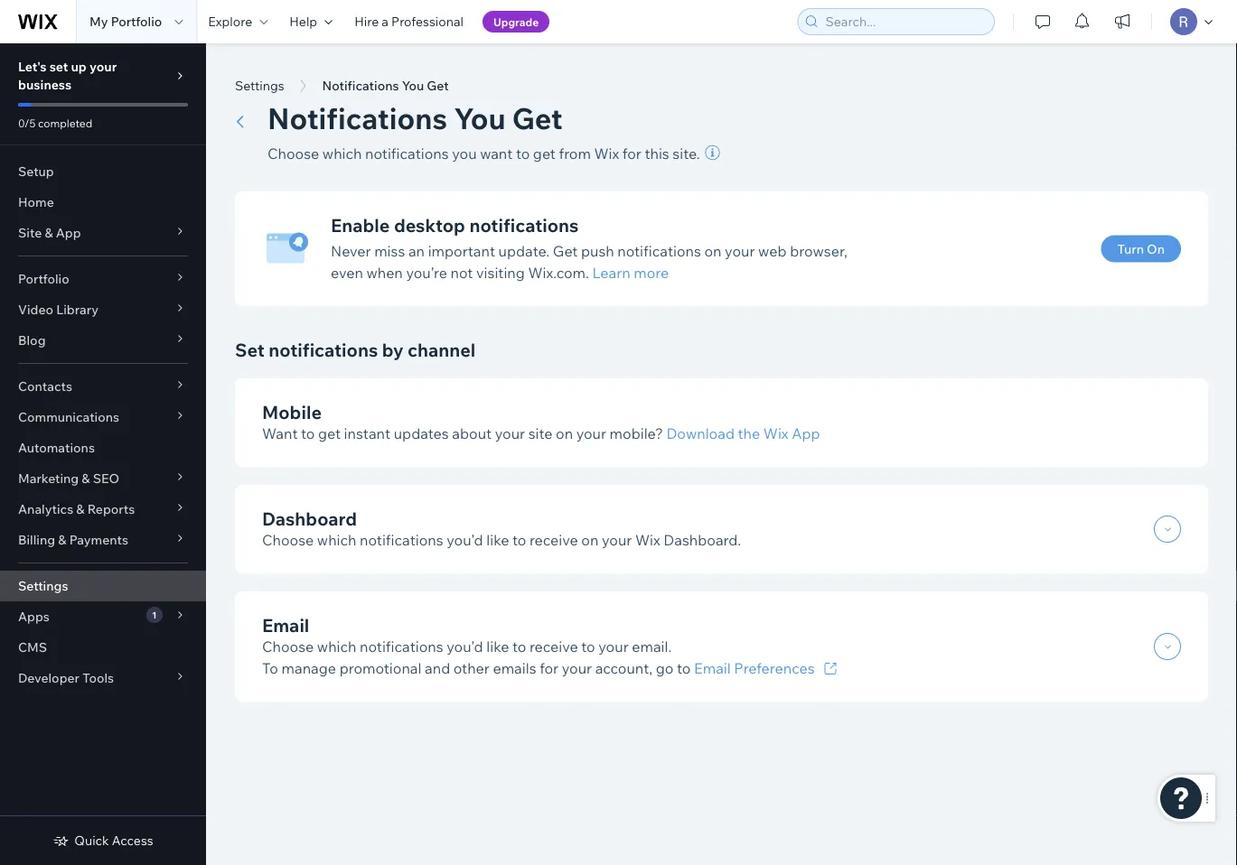 Task type: locate. For each thing, give the bounding box(es) containing it.
notifications you get down a
[[322, 78, 449, 94]]

and
[[425, 660, 450, 678]]

account,
[[595, 660, 653, 678]]

other
[[453, 660, 490, 678]]

2 vertical spatial choose
[[262, 638, 314, 656]]

1 vertical spatial you'd
[[447, 638, 483, 656]]

& left reports
[[76, 502, 85, 517]]

choose inside dashboard choose which notifications you'd like to receive on your wix dashboard.
[[262, 531, 314, 549]]

choose down settings button
[[268, 145, 319, 163]]

app right the
[[792, 425, 820, 443]]

settings down explore
[[235, 78, 284, 94]]

about
[[452, 425, 492, 443]]

which inside dashboard choose which notifications you'd like to receive on your wix dashboard.
[[317, 531, 357, 549]]

email right the go
[[694, 660, 731, 678]]

to inside mobile want to get instant updates about your site on your mobile? download the wix app
[[301, 425, 315, 443]]

1 horizontal spatial settings
[[235, 78, 284, 94]]

2 horizontal spatial wix
[[763, 425, 789, 443]]

up
[[71, 59, 87, 75]]

cms link
[[0, 633, 206, 663]]

0 horizontal spatial email
[[262, 614, 309, 637]]

wix
[[594, 145, 619, 163], [763, 425, 789, 443], [635, 531, 660, 549]]

1 receive from the top
[[530, 531, 578, 549]]

home link
[[0, 187, 206, 218]]

2 vertical spatial wix
[[635, 531, 660, 549]]

which up manage
[[317, 638, 357, 656]]

on
[[704, 242, 722, 260], [556, 425, 573, 443], [581, 531, 599, 549]]

wix left "dashboard."
[[635, 531, 660, 549]]

never miss an important update. get push notifications on your web browser, even when you're not visiting wix.com.
[[331, 242, 848, 282]]

0 vertical spatial get
[[533, 145, 556, 163]]

0 horizontal spatial portfolio
[[18, 271, 69, 287]]

0 horizontal spatial on
[[556, 425, 573, 443]]

want
[[480, 145, 513, 163]]

get
[[533, 145, 556, 163], [318, 425, 341, 443]]

get up from
[[512, 100, 563, 136]]

& left seo
[[82, 471, 90, 487]]

which inside email choose which notifications you'd like to receive to your email.
[[317, 638, 357, 656]]

get inside mobile want to get instant updates about your site on your mobile? download the wix app
[[318, 425, 341, 443]]

mobile
[[262, 401, 322, 423]]

turn on
[[1118, 241, 1165, 257]]

0 horizontal spatial for
[[540, 660, 559, 678]]

business
[[18, 77, 72, 93]]

& inside site & app popup button
[[45, 225, 53, 241]]

notifications inside email choose which notifications you'd like to receive to your email.
[[360, 638, 443, 656]]

1 vertical spatial on
[[556, 425, 573, 443]]

hire
[[354, 14, 379, 29]]

you'd for dashboard
[[447, 531, 483, 549]]

2 vertical spatial which
[[317, 638, 357, 656]]

& for site
[[45, 225, 53, 241]]

& for analytics
[[76, 502, 85, 517]]

hire a professional
[[354, 14, 464, 29]]

site & app button
[[0, 218, 206, 249]]

your
[[89, 59, 117, 75], [725, 242, 755, 260], [495, 425, 525, 443], [576, 425, 606, 443], [602, 531, 632, 549], [599, 638, 629, 656], [562, 660, 592, 678]]

0/5 completed
[[18, 116, 92, 130]]

dashboard
[[262, 507, 357, 530]]

notifications you get button
[[313, 72, 458, 99]]

for right the emails at left
[[540, 660, 559, 678]]

1 vertical spatial settings
[[18, 578, 68, 594]]

marketing
[[18, 471, 79, 487]]

email.
[[632, 638, 672, 656]]

wix inside mobile want to get instant updates about your site on your mobile? download the wix app
[[763, 425, 789, 443]]

settings inside settings link
[[18, 578, 68, 594]]

help
[[289, 14, 317, 29]]

0 vertical spatial you'd
[[447, 531, 483, 549]]

0 vertical spatial notifications you get
[[322, 78, 449, 94]]

your left site
[[495, 425, 525, 443]]

library
[[56, 302, 98, 318]]

0 vertical spatial choose
[[268, 145, 319, 163]]

0 vertical spatial email
[[262, 614, 309, 637]]

1 horizontal spatial wix
[[635, 531, 660, 549]]

contacts
[[18, 379, 72, 394]]

0 horizontal spatial app
[[56, 225, 81, 241]]

on for dashboard
[[581, 531, 599, 549]]

1 vertical spatial email
[[694, 660, 731, 678]]

1 horizontal spatial for
[[623, 145, 641, 163]]

you up the choose which notifications you want to get from wix for this site. on the top
[[454, 100, 506, 136]]

browser,
[[790, 242, 848, 260]]

promotional
[[339, 660, 422, 678]]

0 vertical spatial get
[[427, 78, 449, 94]]

get up wix.com.
[[553, 242, 578, 260]]

1 horizontal spatial app
[[792, 425, 820, 443]]

wix right the
[[763, 425, 789, 443]]

quick access
[[74, 833, 153, 849]]

notifications
[[322, 78, 399, 94], [268, 100, 447, 136]]

let's set up your business
[[18, 59, 117, 93]]

notifications down notifications you get button
[[268, 100, 447, 136]]

analytics
[[18, 502, 73, 517]]

0 vertical spatial like
[[486, 531, 509, 549]]

analytics & reports
[[18, 502, 135, 517]]

by
[[382, 338, 404, 361]]

not
[[451, 264, 473, 282]]

email inside email choose which notifications you'd like to receive to your email.
[[262, 614, 309, 637]]

1 horizontal spatial get
[[533, 145, 556, 163]]

analytics & reports button
[[0, 494, 206, 525]]

2 like from the top
[[486, 638, 509, 656]]

upgrade button
[[483, 11, 550, 33]]

choose for email
[[262, 638, 314, 656]]

1 you'd from the top
[[447, 531, 483, 549]]

get down professional
[[427, 78, 449, 94]]

to manage promotional and other emails for your account, go to
[[262, 660, 694, 678]]

even
[[331, 264, 363, 282]]

set
[[235, 338, 265, 361]]

notifications down hire
[[322, 78, 399, 94]]

settings up apps
[[18, 578, 68, 594]]

portfolio up video
[[18, 271, 69, 287]]

email up to
[[262, 614, 309, 637]]

on
[[1147, 241, 1165, 257]]

download
[[667, 425, 735, 443]]

0 horizontal spatial wix
[[594, 145, 619, 163]]

& right billing
[[58, 532, 66, 548]]

1 horizontal spatial on
[[581, 531, 599, 549]]

1 vertical spatial notifications you get
[[268, 100, 563, 136]]

notifications you get down notifications you get button
[[268, 100, 563, 136]]

0 vertical spatial you
[[402, 78, 424, 94]]

set
[[49, 59, 68, 75]]

get left instant
[[318, 425, 341, 443]]

to
[[262, 660, 278, 678]]

Search... field
[[820, 9, 989, 34]]

your inside dashboard choose which notifications you'd like to receive on your wix dashboard.
[[602, 531, 632, 549]]

you'd for email
[[447, 638, 483, 656]]

receive for email
[[530, 638, 578, 656]]

0 vertical spatial receive
[[530, 531, 578, 549]]

app right site
[[56, 225, 81, 241]]

portfolio inside dropdown button
[[18, 271, 69, 287]]

tools
[[82, 671, 114, 686]]

communications button
[[0, 402, 206, 433]]

settings inside settings button
[[235, 78, 284, 94]]

choose which notifications you want to get from wix for this site.
[[268, 145, 700, 163]]

get left from
[[533, 145, 556, 163]]

your inside let's set up your business
[[89, 59, 117, 75]]

2 vertical spatial get
[[553, 242, 578, 260]]

1 vertical spatial choose
[[262, 531, 314, 549]]

marketing & seo
[[18, 471, 119, 487]]

receive
[[530, 531, 578, 549], [530, 638, 578, 656]]

on inside the 'never miss an important update. get push notifications on your web browser, even when you're not visiting wix.com.'
[[704, 242, 722, 260]]

choose for dashboard
[[262, 531, 314, 549]]

your up account,
[[599, 638, 629, 656]]

0 horizontal spatial settings
[[18, 578, 68, 594]]

0 vertical spatial settings
[[235, 78, 284, 94]]

1 vertical spatial receive
[[530, 638, 578, 656]]

0 vertical spatial notifications
[[322, 78, 399, 94]]

settings for settings link
[[18, 578, 68, 594]]

portfolio right my
[[111, 14, 162, 29]]

go
[[656, 660, 674, 678]]

1 vertical spatial portfolio
[[18, 271, 69, 287]]

like inside email choose which notifications you'd like to receive to your email.
[[486, 638, 509, 656]]

your right the up
[[89, 59, 117, 75]]

email inside "link"
[[694, 660, 731, 678]]

0 vertical spatial on
[[704, 242, 722, 260]]

1 horizontal spatial portfolio
[[111, 14, 162, 29]]

2 you'd from the top
[[447, 638, 483, 656]]

choose down dashboard
[[262, 531, 314, 549]]

instant
[[344, 425, 391, 443]]

app inside mobile want to get instant updates about your site on your mobile? download the wix app
[[792, 425, 820, 443]]

1 vertical spatial get
[[318, 425, 341, 443]]

wix inside dashboard choose which notifications you'd like to receive on your wix dashboard.
[[635, 531, 660, 549]]

1 horizontal spatial you
[[454, 100, 506, 136]]

you down hire a professional link
[[402, 78, 424, 94]]

1 vertical spatial wix
[[763, 425, 789, 443]]

1 vertical spatial you
[[454, 100, 506, 136]]

0 horizontal spatial get
[[318, 425, 341, 443]]

0/5
[[18, 116, 36, 130]]

you'd inside email choose which notifications you'd like to receive to your email.
[[447, 638, 483, 656]]

which
[[322, 145, 362, 163], [317, 531, 357, 549], [317, 638, 357, 656]]

receive inside email choose which notifications you'd like to receive to your email.
[[530, 638, 578, 656]]

wix right from
[[594, 145, 619, 163]]

get
[[427, 78, 449, 94], [512, 100, 563, 136], [553, 242, 578, 260]]

choose inside email choose which notifications you'd like to receive to your email.
[[262, 638, 314, 656]]

0 vertical spatial app
[[56, 225, 81, 241]]

like inside dashboard choose which notifications you'd like to receive on your wix dashboard.
[[486, 531, 509, 549]]

1 horizontal spatial email
[[694, 660, 731, 678]]

web
[[758, 242, 787, 260]]

0 vertical spatial wix
[[594, 145, 619, 163]]

blog
[[18, 333, 46, 348]]

email
[[262, 614, 309, 637], [694, 660, 731, 678]]

& inside analytics & reports dropdown button
[[76, 502, 85, 517]]

quick
[[74, 833, 109, 849]]

which down dashboard
[[317, 531, 357, 549]]

& inside marketing & seo dropdown button
[[82, 471, 90, 487]]

on inside dashboard choose which notifications you'd like to receive on your wix dashboard.
[[581, 531, 599, 549]]

you'd inside dashboard choose which notifications you'd like to receive on your wix dashboard.
[[447, 531, 483, 549]]

sidebar element
[[0, 43, 206, 866]]

you
[[402, 78, 424, 94], [454, 100, 506, 136]]

& right site
[[45, 225, 53, 241]]

learn
[[592, 264, 631, 282]]

1 vertical spatial like
[[486, 638, 509, 656]]

2 horizontal spatial on
[[704, 242, 722, 260]]

your left web
[[725, 242, 755, 260]]

visiting
[[476, 264, 525, 282]]

payments
[[69, 532, 128, 548]]

communications
[[18, 409, 119, 425]]

notifications inside the 'never miss an important update. get push notifications on your web browser, even when you're not visiting wix.com.'
[[618, 242, 701, 260]]

2 vertical spatial on
[[581, 531, 599, 549]]

automations
[[18, 440, 95, 456]]

& inside billing & payments popup button
[[58, 532, 66, 548]]

choose up to
[[262, 638, 314, 656]]

which up enable on the left
[[322, 145, 362, 163]]

your inside email choose which notifications you'd like to receive to your email.
[[599, 638, 629, 656]]

0 horizontal spatial you
[[402, 78, 424, 94]]

on inside mobile want to get instant updates about your site on your mobile? download the wix app
[[556, 425, 573, 443]]

manage
[[282, 660, 336, 678]]

dashboard choose which notifications you'd like to receive on your wix dashboard.
[[262, 507, 741, 549]]

more
[[634, 264, 669, 282]]

desktop
[[394, 214, 465, 236]]

notifications you get inside button
[[322, 78, 449, 94]]

choose
[[268, 145, 319, 163], [262, 531, 314, 549], [262, 638, 314, 656]]

email for email preferences
[[694, 660, 731, 678]]

1 like from the top
[[486, 531, 509, 549]]

explore
[[208, 14, 252, 29]]

your left "dashboard."
[[602, 531, 632, 549]]

1 vertical spatial which
[[317, 531, 357, 549]]

receive inside dashboard choose which notifications you'd like to receive on your wix dashboard.
[[530, 531, 578, 549]]

for left this
[[623, 145, 641, 163]]

1 vertical spatial for
[[540, 660, 559, 678]]

0 vertical spatial which
[[322, 145, 362, 163]]

2 receive from the top
[[530, 638, 578, 656]]

0 vertical spatial portfolio
[[111, 14, 162, 29]]

1 vertical spatial get
[[512, 100, 563, 136]]

email choose which notifications you'd like to receive to your email.
[[262, 614, 672, 656]]

1 vertical spatial app
[[792, 425, 820, 443]]

miss
[[374, 242, 405, 260]]



Task type: vqa. For each thing, say whether or not it's contained in the screenshot.
about
yes



Task type: describe. For each thing, give the bounding box(es) containing it.
to inside dashboard choose which notifications you'd like to receive on your wix dashboard.
[[512, 531, 526, 549]]

seo
[[93, 471, 119, 487]]

notifications inside button
[[322, 78, 399, 94]]

you
[[452, 145, 477, 163]]

preferences
[[734, 660, 815, 678]]

video
[[18, 302, 53, 318]]

automations link
[[0, 433, 206, 464]]

important
[[428, 242, 495, 260]]

video library button
[[0, 295, 206, 325]]

which for email
[[317, 638, 357, 656]]

site & app
[[18, 225, 81, 241]]

1 vertical spatial notifications
[[268, 100, 447, 136]]

hire a professional link
[[344, 0, 474, 43]]

my
[[89, 14, 108, 29]]

cms
[[18, 640, 47, 656]]

turn
[[1118, 241, 1144, 257]]

mobile?
[[610, 425, 663, 443]]

learn more
[[592, 264, 669, 282]]

enable desktop notifications image
[[262, 225, 311, 273]]

let's
[[18, 59, 47, 75]]

set notifications by channel
[[235, 338, 476, 361]]

channel
[[408, 338, 476, 361]]

reports
[[87, 502, 135, 517]]

when
[[366, 264, 403, 282]]

contacts button
[[0, 371, 206, 402]]

access
[[112, 833, 153, 849]]

apps
[[18, 609, 49, 625]]

turn on button
[[1101, 235, 1181, 263]]

your inside the 'never miss an important update. get push notifications on your web browser, even when you're not visiting wix.com.'
[[725, 242, 755, 260]]

email preferences link
[[694, 658, 842, 680]]

email for email choose which notifications you'd like to receive to your email.
[[262, 614, 309, 637]]

notifications inside dashboard choose which notifications you'd like to receive on your wix dashboard.
[[360, 531, 443, 549]]

receive for dashboard
[[530, 531, 578, 549]]

which for dashboard
[[317, 531, 357, 549]]

you're
[[406, 264, 447, 282]]

setup
[[18, 164, 54, 179]]

get inside button
[[427, 78, 449, 94]]

get inside the 'never miss an important update. get push notifications on your web browser, even when you're not visiting wix.com.'
[[553, 242, 578, 260]]

never
[[331, 242, 371, 260]]

home
[[18, 194, 54, 210]]

developer tools button
[[0, 663, 206, 694]]

a
[[382, 14, 389, 29]]

billing
[[18, 532, 55, 548]]

your left account,
[[562, 660, 592, 678]]

upgrade
[[493, 15, 539, 28]]

enable
[[331, 214, 390, 236]]

my portfolio
[[89, 14, 162, 29]]

the
[[738, 425, 760, 443]]

& for billing
[[58, 532, 66, 548]]

wix.com.
[[528, 264, 589, 282]]

billing & payments button
[[0, 525, 206, 556]]

from
[[559, 145, 591, 163]]

site
[[18, 225, 42, 241]]

like for dashboard
[[486, 531, 509, 549]]

settings button
[[226, 72, 293, 99]]

want
[[262, 425, 298, 443]]

download the wix app button
[[667, 423, 820, 445]]

developer
[[18, 671, 80, 686]]

app inside popup button
[[56, 225, 81, 241]]

you inside button
[[402, 78, 424, 94]]

settings link
[[0, 571, 206, 602]]

& for marketing
[[82, 471, 90, 487]]

on for never
[[704, 242, 722, 260]]

marketing & seo button
[[0, 464, 206, 494]]

enable desktop notifications
[[331, 214, 579, 236]]

settings for settings button
[[235, 78, 284, 94]]

completed
[[38, 116, 92, 130]]

your left mobile?
[[576, 425, 606, 443]]

mobile want to get instant updates about your site on your mobile? download the wix app
[[262, 401, 820, 443]]

billing & payments
[[18, 532, 128, 548]]

professional
[[391, 14, 464, 29]]

site.
[[673, 145, 700, 163]]

update.
[[498, 242, 550, 260]]

push
[[581, 242, 614, 260]]

setup link
[[0, 156, 206, 187]]

learn more link
[[592, 262, 669, 284]]

site
[[528, 425, 553, 443]]

an
[[408, 242, 425, 260]]

email preferences
[[694, 660, 815, 678]]

portfolio button
[[0, 264, 206, 295]]

like for email
[[486, 638, 509, 656]]

quick access button
[[53, 833, 153, 850]]

updates
[[394, 425, 449, 443]]

emails
[[493, 660, 536, 678]]

0 vertical spatial for
[[623, 145, 641, 163]]



